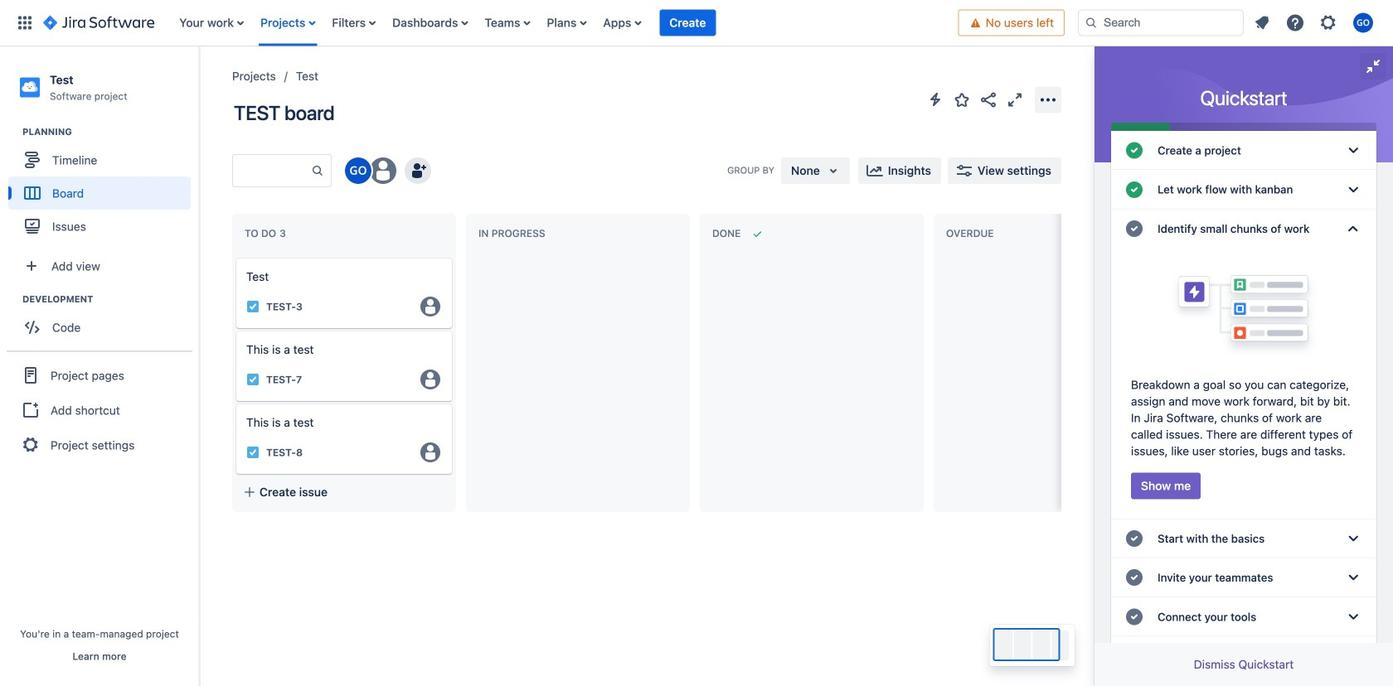 Task type: locate. For each thing, give the bounding box(es) containing it.
your profile and settings image
[[1354, 13, 1374, 33]]

task image
[[246, 373, 260, 387], [246, 446, 260, 460]]

2 heading from the top
[[22, 293, 198, 306]]

1 vertical spatial task image
[[246, 446, 260, 460]]

2 chevron image from the top
[[1344, 569, 1364, 588]]

chevron image
[[1344, 529, 1364, 549], [1344, 569, 1364, 588]]

Search this board text field
[[233, 156, 311, 186]]

task image
[[246, 300, 260, 314]]

banner
[[0, 0, 1394, 46]]

1 vertical spatial group
[[8, 293, 198, 349]]

1 heading from the top
[[22, 125, 198, 139]]

list
[[171, 0, 959, 46], [1248, 8, 1384, 38]]

Search field
[[1079, 10, 1245, 36]]

3 chevron image from the top
[[1344, 219, 1364, 239]]

0 vertical spatial chevron image
[[1344, 529, 1364, 549]]

more actions image
[[1039, 90, 1059, 110]]

None search field
[[1079, 10, 1245, 36]]

list item
[[659, 9, 717, 37]]

group for planning "icon"
[[8, 125, 198, 248]]

progress bar
[[1112, 123, 1377, 131]]

1 vertical spatial heading
[[22, 293, 198, 306]]

chevron image
[[1344, 141, 1364, 161], [1344, 180, 1364, 200], [1344, 219, 1364, 239], [1344, 608, 1364, 628]]

notifications image
[[1253, 13, 1273, 33]]

2 chevron image from the top
[[1344, 180, 1364, 200]]

1 vertical spatial chevron image
[[1344, 569, 1364, 588]]

1 checked image from the top
[[1125, 141, 1145, 161]]

jira software image
[[43, 13, 155, 33], [43, 13, 155, 33]]

heading for planning "icon"
[[22, 125, 198, 139]]

group
[[8, 125, 198, 248], [8, 293, 198, 349], [7, 351, 192, 469]]

checked image
[[1125, 141, 1145, 161], [1125, 219, 1145, 239]]

0 vertical spatial group
[[8, 125, 198, 248]]

help image
[[1286, 13, 1306, 33]]

0 vertical spatial checked image
[[1125, 141, 1145, 161]]

0 vertical spatial task image
[[246, 373, 260, 387]]

primary element
[[10, 0, 959, 46]]

create issue image
[[225, 247, 245, 267]]

list item inside list
[[659, 9, 717, 37]]

0 horizontal spatial list
[[171, 0, 959, 46]]

appswitcher icon image
[[15, 13, 35, 33]]

development image
[[2, 290, 22, 310]]

2 checked image from the top
[[1125, 219, 1145, 239]]

sidebar navigation image
[[181, 66, 217, 100]]

heading
[[22, 125, 198, 139], [22, 293, 198, 306]]

2 task image from the top
[[246, 446, 260, 460]]

1 vertical spatial checked image
[[1125, 219, 1145, 239]]

0 vertical spatial heading
[[22, 125, 198, 139]]

add people image
[[408, 161, 428, 181]]

settings image
[[1319, 13, 1339, 33]]



Task type: vqa. For each thing, say whether or not it's contained in the screenshot.
chevron image
yes



Task type: describe. For each thing, give the bounding box(es) containing it.
search image
[[1085, 16, 1099, 29]]

4 chevron image from the top
[[1344, 608, 1364, 628]]

1 horizontal spatial list
[[1248, 8, 1384, 38]]

planning image
[[2, 122, 22, 142]]

2 vertical spatial group
[[7, 351, 192, 469]]

automations menu button icon image
[[926, 90, 946, 110]]

group for development icon
[[8, 293, 198, 349]]

minimize image
[[1364, 56, 1384, 76]]

star test board image
[[952, 90, 972, 110]]

heading for development icon
[[22, 293, 198, 306]]

enter full screen image
[[1006, 90, 1025, 110]]

1 chevron image from the top
[[1344, 141, 1364, 161]]

checked image for third chevron icon
[[1125, 219, 1145, 239]]

to do element
[[245, 228, 289, 240]]

1 chevron image from the top
[[1344, 529, 1364, 549]]

1 task image from the top
[[246, 373, 260, 387]]

checked image for 4th chevron icon from the bottom of the page
[[1125, 141, 1145, 161]]

sidebar element
[[0, 46, 199, 687]]



